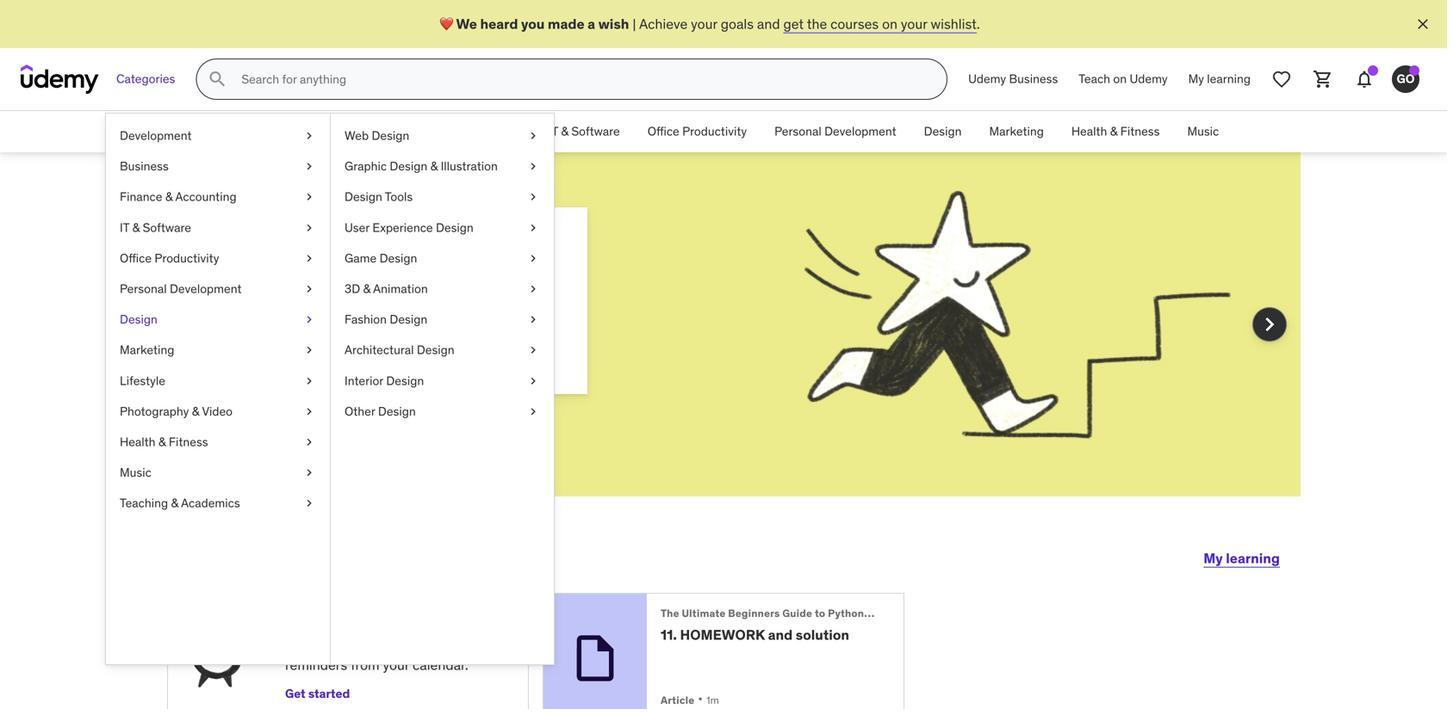 Task type: vqa. For each thing, say whether or not it's contained in the screenshot.
middle and
yes



Task type: locate. For each thing, give the bounding box(es) containing it.
health down the teach
[[1072, 124, 1107, 139]]

a inside every day a little closer learning helps you reach your goals. keep learning and reap the rewards.
[[406, 227, 427, 272]]

let's
[[167, 538, 232, 573]]

0 vertical spatial personal development
[[775, 124, 896, 139]]

xsmall image for fashion design
[[526, 311, 540, 328]]

marketing for lifestyle
[[120, 343, 174, 358]]

0 vertical spatial marketing link
[[976, 111, 1058, 152]]

1 vertical spatial my learning
[[1204, 550, 1280, 568]]

xsmall image inside 3d & animation link
[[526, 281, 540, 298]]

health & fitness for health & fitness link to the top
[[1072, 124, 1160, 139]]

xsmall image inside interior design link
[[526, 373, 540, 390]]

xsmall image inside marketing link
[[302, 342, 316, 359]]

&
[[450, 124, 457, 139], [561, 124, 569, 139], [1110, 124, 1118, 139], [430, 159, 438, 174], [165, 189, 173, 205], [132, 220, 140, 235], [363, 281, 371, 297], [192, 404, 199, 419], [158, 435, 166, 450], [171, 496, 178, 511]]

1 horizontal spatial health
[[1072, 124, 1107, 139]]

1 vertical spatial the
[[286, 341, 306, 359]]

you up rewards.
[[323, 322, 345, 339]]

0 horizontal spatial finance & accounting link
[[106, 182, 330, 213]]

0 vertical spatial get
[[441, 638, 464, 655]]

design link for lifestyle
[[106, 305, 330, 335]]

1 horizontal spatial finance & accounting link
[[390, 111, 535, 152]]

it & software link for health & fitness
[[535, 111, 634, 152]]

made
[[548, 15, 585, 33]]

0 horizontal spatial design link
[[106, 305, 330, 335]]

xsmall image
[[302, 158, 316, 175], [526, 189, 540, 206], [526, 219, 540, 236], [302, 250, 316, 267], [526, 250, 540, 267], [302, 373, 316, 390], [526, 373, 540, 390]]

0 vertical spatial my learning
[[1188, 71, 1251, 87]]

udemy right the teach
[[1130, 71, 1168, 87]]

0 horizontal spatial business
[[120, 159, 169, 174]]

get the courses on your wishlist link
[[783, 15, 977, 33]]

1 vertical spatial health & fitness
[[120, 435, 208, 450]]

your
[[691, 15, 717, 33], [901, 15, 927, 33], [386, 322, 413, 339], [383, 657, 409, 675]]

python
[[828, 607, 864, 621]]

software
[[571, 124, 620, 139], [143, 220, 191, 235]]

1 udemy from the left
[[968, 71, 1006, 87]]

marketing link up video
[[106, 335, 330, 366]]

xsmall image inside game design link
[[526, 250, 540, 267]]

health & fitness down teach on udemy link
[[1072, 124, 1160, 139]]

xsmall image inside photography & video link
[[302, 403, 316, 420]]

0 vertical spatial productivity
[[682, 124, 747, 139]]

1 vertical spatial it & software link
[[106, 213, 330, 243]]

xsmall image for architectural design
[[526, 342, 540, 359]]

xsmall image inside lifestyle "link"
[[302, 373, 316, 390]]

health
[[1072, 124, 1107, 139], [120, 435, 156, 450]]

teaching & academics link
[[106, 489, 330, 519]]

1 horizontal spatial it
[[549, 124, 558, 139]]

health & fitness for the left health & fitness link
[[120, 435, 208, 450]]

xsmall image inside personal development link
[[302, 281, 316, 298]]

1 horizontal spatial office productivity
[[648, 124, 747, 139]]

learn
[[400, 612, 433, 629]]

0 horizontal spatial productivity
[[155, 251, 219, 266]]

reach
[[348, 322, 383, 339]]

xsmall image for personal development
[[302, 281, 316, 298]]

tools
[[385, 189, 413, 205]]

it & software
[[549, 124, 620, 139], [120, 220, 191, 235]]

1 horizontal spatial productivity
[[682, 124, 747, 139]]

0 vertical spatial office productivity link
[[634, 111, 761, 152]]

1 horizontal spatial marketing
[[989, 124, 1044, 139]]

xsmall image
[[302, 127, 316, 144], [526, 127, 540, 144], [526, 158, 540, 175], [302, 189, 316, 206], [302, 219, 316, 236], [302, 281, 316, 298], [526, 281, 540, 298], [302, 311, 316, 328], [526, 311, 540, 328], [302, 342, 316, 359], [526, 342, 540, 359], [302, 403, 316, 420], [526, 403, 540, 420], [302, 434, 316, 451], [302, 465, 316, 482], [302, 495, 316, 512]]

and down learning
[[229, 341, 252, 359]]

udemy business link
[[958, 59, 1068, 100]]

xsmall image for web design
[[526, 127, 540, 144]]

accounting up the illustration
[[460, 124, 521, 139]]

xsmall image for lifestyle
[[302, 373, 316, 390]]

go
[[1397, 71, 1415, 87]]

1 vertical spatial it & software
[[120, 220, 191, 235]]

software for health & fitness
[[571, 124, 620, 139]]

1 vertical spatial learning
[[491, 322, 541, 339]]

1 horizontal spatial business
[[328, 124, 377, 139]]

0 horizontal spatial marketing link
[[106, 335, 330, 366]]

1 vertical spatial my learning link
[[1204, 538, 1280, 580]]

learning inside every day a little closer learning helps you reach your goals. keep learning and reap the rewards.
[[491, 322, 541, 339]]

1 horizontal spatial health & fitness link
[[1058, 111, 1174, 152]]

xsmall image for 3d & animation
[[526, 281, 540, 298]]

0 horizontal spatial the
[[286, 341, 306, 359]]

illustration
[[441, 159, 498, 174]]

your down adds
[[383, 657, 409, 675]]

xsmall image for business
[[302, 158, 316, 175]]

business up graphic
[[328, 124, 377, 139]]

0 vertical spatial design link
[[910, 111, 976, 152]]

office productivity for health & fitness
[[648, 124, 747, 139]]

finance & accounting up the illustration
[[404, 124, 521, 139]]

day up 'from'
[[361, 638, 382, 655]]

1 horizontal spatial you
[[521, 15, 545, 33]]

udemy down .
[[968, 71, 1006, 87]]

programming
[[867, 607, 936, 621]]

web design
[[345, 128, 409, 143]]

to up solution
[[815, 607, 826, 621]]

0 horizontal spatial marketing
[[120, 343, 174, 358]]

1 horizontal spatial it & software link
[[535, 111, 634, 152]]

0 horizontal spatial personal
[[120, 281, 167, 297]]

my learning
[[1188, 71, 1251, 87], [1204, 550, 1280, 568]]

fitness
[[1121, 124, 1160, 139], [169, 435, 208, 450]]

start
[[238, 538, 305, 573]]

day inside schedule time to learn a little each day adds up. get reminders from your calendar.
[[361, 638, 382, 655]]

1 vertical spatial music
[[120, 465, 151, 481]]

1 horizontal spatial get
[[441, 638, 464, 655]]

interior design link
[[331, 366, 554, 397]]

other
[[345, 404, 375, 419]]

health & fitness down photography
[[120, 435, 208, 450]]

gary
[[440, 538, 509, 573]]

and inside every day a little closer learning helps you reach your goals. keep learning and reap the rewards.
[[229, 341, 252, 359]]

xsmall image for game design
[[526, 250, 540, 267]]

office
[[648, 124, 679, 139], [120, 251, 152, 266]]

it & software link for lifestyle
[[106, 213, 330, 243]]

1 vertical spatial it
[[120, 220, 129, 235]]

marketing link down udemy business link
[[976, 111, 1058, 152]]

learning
[[229, 322, 283, 339]]

office productivity link for health & fitness
[[634, 111, 761, 152]]

1 vertical spatial little
[[297, 638, 324, 655]]

1 horizontal spatial personal
[[775, 124, 822, 139]]

architectural
[[345, 343, 414, 358]]

xsmall image inside fashion design link
[[526, 311, 540, 328]]

business link
[[314, 111, 390, 152], [106, 151, 330, 182]]

xsmall image inside graphic design & illustration link
[[526, 158, 540, 175]]

marketing link for health & fitness
[[976, 111, 1058, 152]]

personal development
[[775, 124, 896, 139], [120, 281, 242, 297]]

0 vertical spatial accounting
[[460, 124, 521, 139]]

and inside the ultimate beginners guide to python programming 11. homework and solution
[[768, 627, 793, 644]]

little inside every day a little closer learning helps you reach your goals. keep learning and reap the rewards.
[[433, 227, 518, 272]]

on right courses
[[882, 15, 898, 33]]

office productivity link
[[634, 111, 761, 152], [106, 243, 330, 274]]

and down 'guide'
[[768, 627, 793, 644]]

development
[[824, 124, 896, 139], [120, 128, 192, 143], [170, 281, 242, 297]]

xsmall image inside design tools link
[[526, 189, 540, 206]]

1 horizontal spatial the
[[807, 15, 827, 33]]

0 vertical spatial office productivity
[[648, 124, 747, 139]]

xsmall image inside the web design link
[[526, 127, 540, 144]]

1 horizontal spatial a
[[588, 15, 595, 33]]

experience
[[372, 220, 433, 235]]

0 vertical spatial a
[[588, 15, 595, 33]]

accounting down the development link
[[175, 189, 237, 205]]

carousel element
[[146, 152, 1301, 538]]

1 vertical spatial accounting
[[175, 189, 237, 205]]

productivity for lifestyle
[[155, 251, 219, 266]]

it & software for health & fitness
[[549, 124, 620, 139]]

little up 3d & animation link
[[433, 227, 518, 272]]

health & fitness link
[[1058, 111, 1174, 152], [106, 427, 330, 458]]

and
[[757, 15, 780, 33], [229, 341, 252, 359], [768, 627, 793, 644]]

health & fitness link down video
[[106, 427, 330, 458]]

to inside schedule time to learn a little each day adds up. get reminders from your calendar.
[[383, 612, 397, 629]]

personal development link for lifestyle
[[106, 274, 330, 305]]

0 vertical spatial learning
[[1207, 71, 1251, 87]]

0 vertical spatial personal development link
[[761, 111, 910, 152]]

1 vertical spatial fitness
[[169, 435, 208, 450]]

1 vertical spatial personal development
[[120, 281, 242, 297]]

xsmall image for photography & video
[[302, 403, 316, 420]]

xsmall image for design tools
[[526, 189, 540, 206]]

0 vertical spatial marketing
[[989, 124, 1044, 139]]

xsmall image inside finance & accounting link
[[302, 189, 316, 206]]

business link for lifestyle
[[106, 151, 330, 182]]

& inside photography & video link
[[192, 404, 199, 419]]

game design link
[[331, 243, 554, 274]]

the down helps
[[286, 341, 306, 359]]

3d & animation link
[[331, 274, 554, 305]]

wishlist image
[[1272, 69, 1292, 90]]

xsmall image inside the development link
[[302, 127, 316, 144]]

1 vertical spatial you
[[323, 322, 345, 339]]

accounting
[[460, 124, 521, 139], [175, 189, 237, 205]]

you left made
[[521, 15, 545, 33]]

1 horizontal spatial finance
[[404, 124, 447, 139]]

a
[[588, 15, 595, 33], [406, 227, 427, 272]]

day up 3d on the left top of page
[[337, 227, 400, 272]]

0 horizontal spatial finance & accounting
[[120, 189, 237, 205]]

1 vertical spatial personal
[[120, 281, 167, 297]]

1 vertical spatial business
[[328, 124, 377, 139]]

finance for lifestyle
[[120, 189, 162, 205]]

1 unread notification image
[[1368, 65, 1378, 76]]

1 vertical spatial marketing
[[120, 343, 174, 358]]

get left started
[[285, 687, 306, 702]]

udemy inside udemy business link
[[968, 71, 1006, 87]]

1 vertical spatial finance
[[120, 189, 162, 205]]

my learning link
[[1178, 59, 1261, 100], [1204, 538, 1280, 580]]

1 vertical spatial finance & accounting link
[[106, 182, 330, 213]]

little inside schedule time to learn a little each day adds up. get reminders from your calendar.
[[297, 638, 324, 655]]

the
[[807, 15, 827, 33], [286, 341, 306, 359]]

1 vertical spatial design link
[[106, 305, 330, 335]]

1 horizontal spatial office productivity link
[[634, 111, 761, 152]]

finance & accounting link for lifestyle
[[106, 182, 330, 213]]

other design
[[345, 404, 416, 419]]

1 vertical spatial marketing link
[[106, 335, 330, 366]]

personal for health & fitness
[[775, 124, 822, 139]]

finance & accounting link down the development link
[[106, 182, 330, 213]]

xsmall image inside the it & software link
[[302, 219, 316, 236]]

0 horizontal spatial a
[[406, 227, 427, 272]]

1 vertical spatial personal development link
[[106, 274, 330, 305]]

office productivity for lifestyle
[[120, 251, 219, 266]]

health & fitness link down teach on udemy link
[[1058, 111, 1174, 152]]

marketing down udemy business link
[[989, 124, 1044, 139]]

0 vertical spatial software
[[571, 124, 620, 139]]

game
[[345, 251, 377, 266]]

1 vertical spatial software
[[143, 220, 191, 235]]

the inside every day a little closer learning helps you reach your goals. keep learning and reap the rewards.
[[286, 341, 306, 359]]

xsmall image for music
[[302, 465, 316, 482]]

fitness down photography & video
[[169, 435, 208, 450]]

0 horizontal spatial little
[[297, 638, 324, 655]]

finance & accounting link for health & fitness
[[390, 111, 535, 152]]

xsmall image inside user experience design link
[[526, 219, 540, 236]]

0 horizontal spatial udemy
[[968, 71, 1006, 87]]

1 horizontal spatial personal development
[[775, 124, 896, 139]]

xsmall image inside health & fitness link
[[302, 434, 316, 451]]

wishlist
[[931, 15, 977, 33]]

animation
[[373, 281, 428, 297]]

office for lifestyle
[[120, 251, 152, 266]]

1 vertical spatial office productivity link
[[106, 243, 330, 274]]

2 vertical spatial and
[[768, 627, 793, 644]]

your inside every day a little closer learning helps you reach your goals. keep learning and reap the rewards.
[[386, 322, 413, 339]]

finance for health & fitness
[[404, 124, 447, 139]]

1 vertical spatial finance & accounting
[[120, 189, 237, 205]]

0 horizontal spatial music
[[120, 465, 151, 481]]

architectural design link
[[331, 335, 554, 366]]

0 vertical spatial fitness
[[1121, 124, 1160, 139]]

and left get
[[757, 15, 780, 33]]

1 horizontal spatial software
[[571, 124, 620, 139]]

0 horizontal spatial health & fitness
[[120, 435, 208, 450]]

interior
[[345, 373, 383, 389]]

0 horizontal spatial accounting
[[175, 189, 237, 205]]

to right time
[[383, 612, 397, 629]]

xsmall image for user experience design
[[526, 219, 540, 236]]

design link
[[910, 111, 976, 152], [106, 305, 330, 335]]

udemy business
[[968, 71, 1058, 87]]

you
[[521, 15, 545, 33], [323, 322, 345, 339]]

1 horizontal spatial it & software
[[549, 124, 620, 139]]

development for health & fitness
[[824, 124, 896, 139]]

0 horizontal spatial you
[[323, 322, 345, 339]]

0 vertical spatial health & fitness
[[1072, 124, 1160, 139]]

0 horizontal spatial to
[[383, 612, 397, 629]]

business left the teach
[[1009, 71, 1058, 87]]

little up reminders
[[297, 638, 324, 655]]

0 horizontal spatial office
[[120, 251, 152, 266]]

get up calendar.
[[441, 638, 464, 655]]

fitness down teach on udemy link
[[1121, 124, 1160, 139]]

2 vertical spatial business
[[120, 159, 169, 174]]

finance & accounting link up the illustration
[[390, 111, 535, 152]]

1 vertical spatial office
[[120, 251, 152, 266]]

xsmall image for health & fitness
[[302, 434, 316, 451]]

xsmall image inside other design link
[[526, 403, 540, 420]]

closer
[[229, 271, 334, 315]]

2 udemy from the left
[[1130, 71, 1168, 87]]

design link for health & fitness
[[910, 111, 976, 152]]

get inside button
[[285, 687, 306, 702]]

office productivity
[[648, 124, 747, 139], [120, 251, 219, 266]]

design tools link
[[331, 182, 554, 213]]

xsmall image for office productivity
[[302, 250, 316, 267]]

on right the teach
[[1113, 71, 1127, 87]]

business for lifestyle
[[120, 159, 169, 174]]

1 horizontal spatial udemy
[[1130, 71, 1168, 87]]

user
[[345, 220, 370, 235]]

the right get
[[807, 15, 827, 33]]

music
[[1187, 124, 1219, 139], [120, 465, 151, 481]]

learning
[[1207, 71, 1251, 87], [491, 322, 541, 339], [1226, 550, 1280, 568]]

xsmall image for interior design
[[526, 373, 540, 390]]

0 vertical spatial little
[[433, 227, 518, 272]]

0 vertical spatial health
[[1072, 124, 1107, 139]]

1 vertical spatial day
[[361, 638, 382, 655]]

homework
[[680, 627, 765, 644]]

0 horizontal spatial health
[[120, 435, 156, 450]]

health down photography
[[120, 435, 156, 450]]

your up 'architectural design'
[[386, 322, 413, 339]]

to inside the ultimate beginners guide to python programming 11. homework and solution
[[815, 607, 826, 621]]

business down the development link
[[120, 159, 169, 174]]

it
[[549, 124, 558, 139], [120, 220, 129, 235]]

finance & accounting for lifestyle
[[120, 189, 237, 205]]

keep
[[456, 322, 488, 339]]

0 vertical spatial day
[[337, 227, 400, 272]]

1 horizontal spatial little
[[433, 227, 518, 272]]

1 vertical spatial health
[[120, 435, 156, 450]]

udemy
[[968, 71, 1006, 87], [1130, 71, 1168, 87]]

on
[[882, 15, 898, 33], [1113, 71, 1127, 87]]

music link
[[1174, 111, 1233, 152], [106, 458, 330, 489]]

0 vertical spatial office
[[648, 124, 679, 139]]

finance
[[404, 124, 447, 139], [120, 189, 162, 205]]

xsmall image for design
[[302, 311, 316, 328]]

it & software for lifestyle
[[120, 220, 191, 235]]

0 horizontal spatial it & software
[[120, 220, 191, 235]]

finance & accounting down the development link
[[120, 189, 237, 205]]

0 vertical spatial finance & accounting
[[404, 124, 521, 139]]

1 vertical spatial and
[[229, 341, 252, 359]]

marketing
[[989, 124, 1044, 139], [120, 343, 174, 358]]

xsmall image inside 'architectural design' link
[[526, 342, 540, 359]]

xsmall image inside teaching & academics link
[[302, 495, 316, 512]]

we
[[456, 15, 477, 33]]

marketing up lifestyle
[[120, 343, 174, 358]]

1 horizontal spatial health & fitness
[[1072, 124, 1160, 139]]

accounting for health & fitness
[[460, 124, 521, 139]]

business
[[1009, 71, 1058, 87], [328, 124, 377, 139], [120, 159, 169, 174]]



Task type: describe. For each thing, give the bounding box(es) containing it.
user experience design
[[345, 220, 474, 235]]

0 vertical spatial business
[[1009, 71, 1058, 87]]

personal development for lifestyle
[[120, 281, 242, 297]]

teach
[[1079, 71, 1110, 87]]

•
[[698, 691, 703, 709]]

it for lifestyle
[[120, 220, 129, 235]]

0 horizontal spatial on
[[882, 15, 898, 33]]

xsmall image for teaching & academics
[[302, 495, 316, 512]]

personal development for health & fitness
[[775, 124, 896, 139]]

goals.
[[416, 322, 452, 339]]

1 horizontal spatial music
[[1187, 124, 1219, 139]]

architectural design
[[345, 343, 455, 358]]

the
[[661, 607, 679, 621]]

video
[[202, 404, 233, 419]]

0 horizontal spatial music link
[[106, 458, 330, 489]]

teach on udemy
[[1079, 71, 1168, 87]]

& inside teaching & academics link
[[171, 496, 178, 511]]

rewards.
[[310, 341, 362, 359]]

beginners
[[728, 607, 780, 621]]

xsmall image for development
[[302, 127, 316, 144]]

3d & animation
[[345, 281, 428, 297]]

every
[[229, 227, 331, 272]]

guide
[[783, 607, 812, 621]]

reminders
[[285, 657, 347, 675]]

office productivity link for lifestyle
[[106, 243, 330, 274]]

submit search image
[[207, 69, 228, 90]]

accounting for lifestyle
[[175, 189, 237, 205]]

keep learning link
[[456, 322, 541, 339]]

article • 1m
[[661, 691, 719, 709]]

wish
[[598, 15, 629, 33]]

❤️   we heard you made a wish | achieve your goals and get the courses on your wishlist .
[[440, 15, 980, 33]]

get inside schedule time to learn a little each day adds up. get reminders from your calendar.
[[441, 638, 464, 655]]

0 horizontal spatial health & fitness link
[[106, 427, 330, 458]]

user experience design link
[[331, 213, 554, 243]]

1 vertical spatial my
[[1204, 550, 1223, 568]]

3d
[[345, 281, 360, 297]]

development for lifestyle
[[170, 281, 242, 297]]

schedule time to learn a little each day adds up. get reminders from your calendar.
[[285, 612, 468, 675]]

solution
[[796, 627, 849, 644]]

next image
[[1256, 311, 1284, 339]]

fashion design
[[345, 312, 427, 327]]

health for the left health & fitness link
[[120, 435, 156, 450]]

0 vertical spatial the
[[807, 15, 827, 33]]

go link
[[1385, 59, 1427, 100]]

& inside 3d & animation link
[[363, 281, 371, 297]]

your left the wishlist
[[901, 15, 927, 33]]

heard
[[480, 15, 518, 33]]

a
[[285, 638, 294, 655]]

day inside every day a little closer learning helps you reach your goals. keep learning and reap the rewards.
[[337, 227, 400, 272]]

graphic design & illustration
[[345, 159, 498, 174]]

11.
[[661, 627, 677, 644]]

business for health & fitness
[[328, 124, 377, 139]]

your left goals
[[691, 15, 717, 33]]

fashion design link
[[331, 305, 554, 335]]

software for lifestyle
[[143, 220, 191, 235]]

schedule
[[285, 612, 347, 629]]

0 vertical spatial music link
[[1174, 111, 1233, 152]]

close image
[[1415, 16, 1432, 33]]

academics
[[181, 496, 240, 511]]

xsmall image for finance & accounting
[[302, 189, 316, 206]]

design tools
[[345, 189, 413, 205]]

.
[[977, 15, 980, 33]]

learning,
[[310, 538, 435, 573]]

your inside schedule time to learn a little each day adds up. get reminders from your calendar.
[[383, 657, 409, 675]]

2 vertical spatial learning
[[1226, 550, 1280, 568]]

development link
[[106, 121, 330, 151]]

1 horizontal spatial fitness
[[1121, 124, 1160, 139]]

finance & accounting for health & fitness
[[404, 124, 521, 139]]

office for health & fitness
[[648, 124, 679, 139]]

get started
[[285, 687, 350, 702]]

personal development link for health & fitness
[[761, 111, 910, 152]]

adds
[[386, 638, 416, 655]]

achieve
[[639, 15, 688, 33]]

xsmall image for it & software
[[302, 219, 316, 236]]

xsmall image for other design
[[526, 403, 540, 420]]

every day a little closer learning helps you reach your goals. keep learning and reap the rewards.
[[229, 227, 541, 359]]

udemy inside teach on udemy link
[[1130, 71, 1168, 87]]

other design link
[[331, 397, 554, 427]]

courses
[[831, 15, 879, 33]]

ultimate
[[682, 607, 726, 621]]

0 vertical spatial and
[[757, 15, 780, 33]]

web design link
[[331, 121, 554, 151]]

0 vertical spatial my
[[1188, 71, 1204, 87]]

shopping cart with 0 items image
[[1313, 69, 1334, 90]]

it for health & fitness
[[549, 124, 558, 139]]

graphic design & illustration link
[[331, 151, 554, 182]]

game design
[[345, 251, 417, 266]]

up.
[[419, 638, 438, 655]]

graphic
[[345, 159, 387, 174]]

get started button
[[285, 683, 350, 707]]

personal for lifestyle
[[120, 281, 167, 297]]

get
[[783, 15, 804, 33]]

udemy image
[[21, 65, 99, 94]]

health for health & fitness link to the top
[[1072, 124, 1107, 139]]

11. homework and solution link
[[661, 627, 876, 644]]

notifications image
[[1354, 69, 1375, 90]]

calendar.
[[413, 657, 468, 675]]

Search for anything text field
[[238, 65, 926, 94]]

reap
[[255, 341, 283, 359]]

lifestyle link
[[106, 366, 330, 397]]

& inside graphic design & illustration link
[[430, 159, 438, 174]]

fashion
[[345, 312, 387, 327]]

you have alerts image
[[1409, 65, 1420, 76]]

|
[[633, 15, 636, 33]]

categories
[[116, 71, 175, 87]]

xsmall image for marketing
[[302, 342, 316, 359]]

helps
[[287, 322, 320, 339]]

time
[[350, 612, 380, 629]]

from
[[351, 657, 380, 675]]

web
[[345, 128, 369, 143]]

lifestyle
[[120, 373, 165, 389]]

1 horizontal spatial on
[[1113, 71, 1127, 87]]

categories button
[[106, 59, 186, 100]]

0 horizontal spatial fitness
[[169, 435, 208, 450]]

teaching
[[120, 496, 168, 511]]

business link for health & fitness
[[314, 111, 390, 152]]

you inside every day a little closer learning helps you reach your goals. keep learning and reap the rewards.
[[323, 322, 345, 339]]

started
[[308, 687, 350, 702]]

goals
[[721, 15, 754, 33]]

marketing for health & fitness
[[989, 124, 1044, 139]]

0 vertical spatial health & fitness link
[[1058, 111, 1174, 152]]

marketing link for lifestyle
[[106, 335, 330, 366]]

teaching & academics
[[120, 496, 240, 511]]

each
[[328, 638, 357, 655]]

the ultimate beginners guide to python programming 11. homework and solution
[[661, 607, 936, 644]]

let's start learning, gary
[[167, 538, 509, 573]]

article
[[661, 694, 695, 708]]

xsmall image for graphic design & illustration
[[526, 158, 540, 175]]

❤️
[[440, 15, 453, 33]]

productivity for health & fitness
[[682, 124, 747, 139]]

0 vertical spatial my learning link
[[1178, 59, 1261, 100]]

photography & video link
[[106, 397, 330, 427]]



